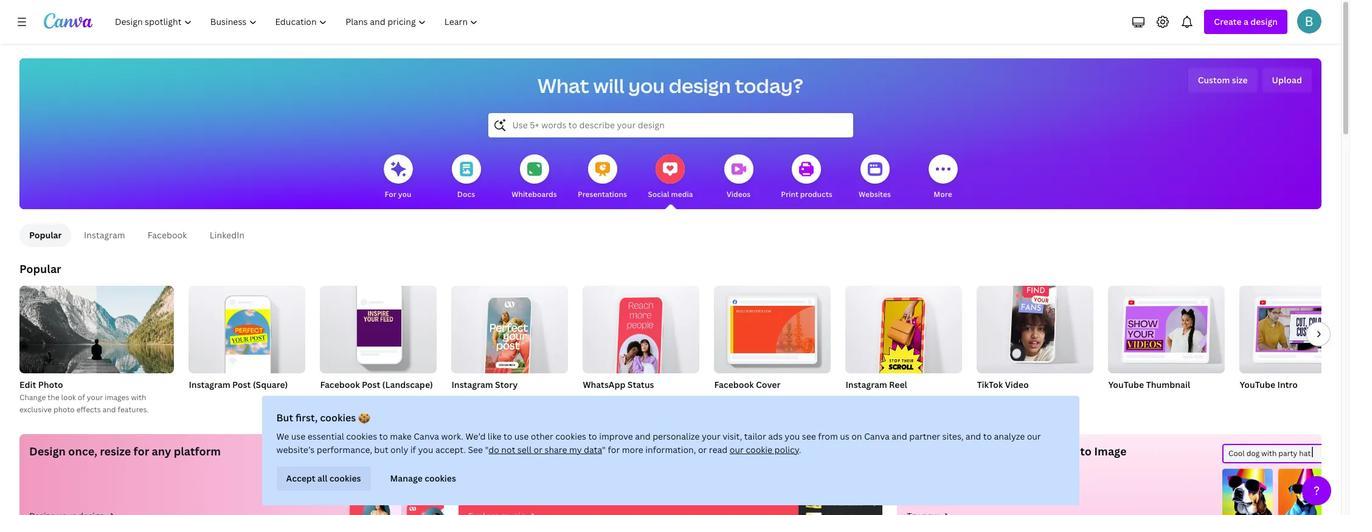 Task type: describe. For each thing, give the bounding box(es) containing it.
a
[[1244, 16, 1249, 27]]

intro
[[1278, 379, 1298, 391]]

cover
[[756, 379, 781, 391]]

post for instagram
[[232, 379, 251, 391]]

youtube thumbnail group
[[1109, 281, 1226, 406]]

px for reel
[[891, 395, 899, 405]]

do not sell or share my data " for more information, or read our cookie policy .
[[489, 444, 801, 456]]

whatsapp status group
[[583, 281, 700, 406]]

1 use from the left
[[291, 431, 306, 442]]

see
[[468, 444, 483, 456]]

cookies right all
[[330, 473, 361, 484]]

cookie
[[746, 444, 773, 456]]

cool
[[1229, 448, 1245, 459]]

1 canva from the left
[[414, 431, 439, 442]]

edit photo change the look of your images with exclusive photo effects and features.
[[19, 379, 149, 415]]

any
[[152, 444, 171, 459]]

instagram story
[[452, 379, 518, 391]]

create
[[1215, 16, 1242, 27]]

to up but
[[379, 431, 388, 442]]

information,
[[646, 444, 696, 456]]

1080 × 1920 px button for video
[[977, 394, 1042, 406]]

cookies up 'my'
[[556, 431, 586, 442]]

visit,
[[723, 431, 742, 442]]

and up do not sell or share my data " for more information, or read our cookie policy .
[[635, 431, 651, 442]]

once,
[[68, 444, 97, 459]]

1080 × 1920 px for status
[[583, 395, 636, 405]]

instagram for instagram
[[84, 229, 125, 241]]

2 canva from the left
[[864, 431, 890, 442]]

you inside button
[[398, 189, 412, 200]]

custom size
[[1198, 74, 1248, 86]]

1 vertical spatial popular
[[19, 262, 61, 276]]

create a design button
[[1205, 10, 1288, 34]]

instagram reel
[[846, 379, 908, 391]]

do
[[489, 444, 499, 456]]

facebook for facebook
[[148, 229, 187, 241]]

more
[[622, 444, 644, 456]]

image
[[1095, 444, 1127, 459]]

print products
[[781, 189, 833, 200]]

1640 × 924 px button
[[714, 394, 775, 406]]

group for facebook cover
[[714, 281, 831, 374]]

tiktok
[[977, 379, 1003, 391]]

custom
[[1198, 74, 1230, 86]]

whiteboards
[[512, 189, 557, 200]]

data
[[584, 444, 602, 456]]

my
[[569, 444, 582, 456]]

for you button
[[384, 146, 413, 209]]

exclusive
[[19, 405, 52, 415]]

facebook button
[[138, 224, 197, 247]]

presentations button
[[578, 146, 627, 209]]

youtube intro
[[1240, 379, 1298, 391]]

(landscape)
[[382, 379, 433, 391]]

size
[[1232, 74, 1248, 86]]

if
[[411, 444, 416, 456]]

your down sites,
[[934, 444, 959, 459]]

px for story
[[496, 395, 505, 405]]

you up policy
[[785, 431, 800, 442]]

instagram button
[[74, 224, 135, 247]]

tailor
[[745, 431, 766, 442]]

websites
[[859, 189, 891, 200]]

read
[[709, 444, 728, 456]]

party
[[1279, 448, 1298, 459]]

1080 × 1920 px button for reel
[[846, 394, 911, 406]]

images
[[105, 392, 129, 403]]

youtube for youtube intro
[[1240, 379, 1276, 391]]

manage
[[390, 473, 423, 484]]

1080 × 1920 px for reel
[[846, 395, 899, 405]]

940
[[320, 395, 334, 405]]

accept.
[[436, 444, 466, 456]]

1080 × 1920 px for video
[[977, 395, 1030, 405]]

the
[[48, 392, 59, 403]]

to inside button
[[572, 444, 583, 459]]

look
[[61, 392, 76, 403]]

change
[[19, 392, 46, 403]]

from inside "we use essential cookies to make canva work. we'd like to use other cookies to improve and personalize your visit, tailor ads you see from us on canva and partner sites, and to analyze our website's performance, but only if you accept. see ""
[[818, 431, 838, 442]]

× for story
[[472, 395, 475, 405]]

accept all cookies button
[[277, 467, 371, 491]]

add popular music to your videos button
[[459, 434, 883, 515]]

policy
[[775, 444, 799, 456]]

for you
[[385, 189, 412, 200]]

features.
[[118, 405, 149, 415]]

manage cookies button
[[381, 467, 466, 491]]

facebook cover
[[714, 379, 781, 391]]

.
[[799, 444, 801, 456]]

accept
[[286, 473, 316, 484]]

group for instagram reel
[[846, 281, 963, 381]]

(square)
[[253, 379, 288, 391]]

you right if
[[418, 444, 433, 456]]

cookies down 940 × 788 px
[[320, 411, 356, 425]]

videos
[[727, 189, 751, 200]]

group for youtube intro
[[1240, 286, 1351, 374]]

facebook for facebook cover
[[714, 379, 754, 391]]

print products button
[[781, 146, 833, 209]]

platform
[[174, 444, 221, 459]]

only
[[391, 444, 409, 456]]

× for cover
[[734, 395, 738, 405]]

tiktok video group
[[977, 279, 1094, 406]]

other
[[531, 431, 553, 442]]

linkedin button
[[199, 224, 255, 247]]

design inside dropdown button
[[1251, 16, 1278, 27]]

youtube for youtube thumbnail
[[1109, 379, 1144, 391]]

1920 for video
[[1003, 395, 1020, 405]]

today?
[[735, 72, 804, 99]]

2 " from the left
[[602, 444, 606, 456]]

see
[[802, 431, 816, 442]]

px for post
[[356, 395, 364, 405]]

instagram for instagram story
[[452, 379, 493, 391]]

design once, resize for any platform
[[29, 444, 221, 459]]

1080 for tiktok video
[[977, 395, 996, 405]]

and inside the edit photo change the look of your images with exclusive photo effects and features.
[[103, 405, 116, 415]]

photo
[[38, 379, 63, 391]]

imagination
[[961, 444, 1025, 459]]

top level navigation element
[[107, 10, 489, 34]]

websites button
[[859, 146, 891, 209]]

1640 × 924 px
[[714, 395, 762, 405]]

first,
[[296, 411, 318, 425]]

video
[[1005, 379, 1029, 391]]

effects
[[76, 405, 101, 415]]

1080 × 1920 px button for story
[[452, 394, 517, 406]]



Task type: vqa. For each thing, say whether or not it's contained in the screenshot.
What
yes



Task type: locate. For each thing, give the bounding box(es) containing it.
2 use from the left
[[515, 431, 529, 442]]

your inside the edit photo change the look of your images with exclusive photo effects and features.
[[87, 392, 103, 403]]

1 px from the left
[[356, 395, 364, 405]]

cookies down 🍪
[[346, 431, 377, 442]]

1080 × 1920 px inside whatsapp status group
[[583, 395, 636, 405]]

videos button
[[724, 146, 753, 209]]

with inside the edit photo change the look of your images with exclusive photo effects and features.
[[131, 392, 146, 403]]

px right 924
[[754, 395, 762, 405]]

3 px from the left
[[628, 395, 636, 405]]

will
[[594, 72, 625, 99]]

but first, cookies 🍪 dialog
[[262, 396, 1080, 506]]

px down video
[[1022, 395, 1030, 405]]

1 × from the left
[[336, 395, 340, 405]]

1920 inside instagram reel 'group'
[[871, 395, 889, 405]]

1080 × 1920 px down instagram story
[[452, 395, 505, 405]]

music
[[537, 444, 569, 459]]

instagram inside 'group'
[[846, 379, 888, 391]]

media
[[671, 189, 693, 200]]

to right text
[[1081, 444, 1092, 459]]

to up data
[[589, 431, 597, 442]]

1080 down whatsapp
[[583, 395, 601, 405]]

1080 × 1920 px button inside instagram reel 'group'
[[846, 394, 911, 406]]

940 × 788 px button
[[320, 394, 376, 406]]

instagram left (square)
[[189, 379, 230, 391]]

group for facebook post (landscape)
[[320, 281, 437, 374]]

1080 × 1920 px inside tiktok video group
[[977, 395, 1030, 405]]

from left text
[[1027, 444, 1053, 459]]

1 horizontal spatial from
[[1027, 444, 1053, 459]]

our
[[1027, 431, 1041, 442], [730, 444, 744, 456]]

we
[[277, 431, 289, 442]]

use up website's
[[291, 431, 306, 442]]

px inside facebook cover group
[[754, 395, 762, 405]]

popular inside button
[[29, 229, 62, 241]]

6 px from the left
[[1022, 395, 1030, 405]]

add popular music to your videos
[[468, 444, 648, 459]]

0 horizontal spatial for
[[134, 444, 149, 459]]

4 1080 × 1920 px button from the left
[[977, 394, 1042, 406]]

youtube left the intro
[[1240, 379, 1276, 391]]

1080 × 1920 px button inside whatsapp status group
[[583, 394, 648, 406]]

1080 × 1920 px button down instagram story
[[452, 394, 517, 406]]

our down the visit,
[[730, 444, 744, 456]]

popular left instagram button
[[29, 229, 62, 241]]

but
[[374, 444, 389, 456]]

Search search field
[[513, 114, 829, 137]]

docs
[[457, 189, 475, 200]]

5 × from the left
[[866, 395, 870, 405]]

your
[[87, 392, 103, 403], [702, 431, 721, 442], [585, 444, 610, 459], [934, 444, 959, 459]]

and up turn
[[892, 431, 908, 442]]

px for video
[[1022, 395, 1030, 405]]

sites,
[[943, 431, 964, 442]]

facebook
[[148, 229, 187, 241], [320, 379, 360, 391], [714, 379, 754, 391]]

1080 down instagram story
[[452, 395, 470, 405]]

1080 inside whatsapp status group
[[583, 395, 601, 405]]

or right sell
[[534, 444, 543, 456]]

0 horizontal spatial our
[[730, 444, 744, 456]]

3 1080 × 1920 px button from the left
[[846, 394, 911, 406]]

0 vertical spatial design
[[1251, 16, 1278, 27]]

our up turn your imagination from text to image
[[1027, 431, 1041, 442]]

canva right on
[[864, 431, 890, 442]]

group for instagram post (square)
[[189, 281, 306, 374]]

or left read
[[698, 444, 707, 456]]

" inside "we use essential cookies to make canva work. we'd like to use other cookies to improve and personalize your visit, tailor ads you see from us on canva and partner sites, and to analyze our website's performance, but only if you accept. see ""
[[485, 444, 489, 456]]

1920 inside whatsapp status group
[[609, 395, 626, 405]]

6 × from the left
[[998, 395, 1001, 405]]

videos
[[613, 444, 648, 459]]

instagram left story
[[452, 379, 493, 391]]

2 1080 × 1920 px from the left
[[583, 395, 636, 405]]

1 horizontal spatial or
[[698, 444, 707, 456]]

1 vertical spatial from
[[1027, 444, 1053, 459]]

and right sites,
[[966, 431, 982, 442]]

instagram for instagram post (square)
[[189, 379, 230, 391]]

ads
[[768, 431, 783, 442]]

your inside "we use essential cookies to make canva work. we'd like to use other cookies to improve and personalize your visit, tailor ads you see from us on canva and partner sites, and to analyze our website's performance, but only if you accept. see ""
[[702, 431, 721, 442]]

for inside design once, resize for any platform button
[[134, 444, 149, 459]]

hat
[[1300, 448, 1311, 459]]

× down instagram reel
[[866, 395, 870, 405]]

improve
[[599, 431, 633, 442]]

instagram post (square) group
[[189, 281, 306, 406]]

but
[[277, 411, 293, 425]]

1920 down instagram reel
[[871, 395, 889, 405]]

your right of
[[87, 392, 103, 403]]

0 horizontal spatial or
[[534, 444, 543, 456]]

2 1080 × 1920 px button from the left
[[583, 394, 648, 406]]

custom size button
[[1189, 68, 1258, 92]]

story
[[495, 379, 518, 391]]

youtube inside 'group'
[[1109, 379, 1144, 391]]

group
[[977, 279, 1094, 374], [189, 281, 306, 374], [320, 281, 437, 374], [452, 281, 568, 381], [583, 281, 700, 381], [714, 281, 831, 374], [846, 281, 963, 381], [1109, 281, 1226, 374], [1240, 286, 1351, 374]]

1080 for whatsapp status
[[583, 395, 601, 405]]

make
[[390, 431, 412, 442]]

px
[[356, 395, 364, 405], [496, 395, 505, 405], [628, 395, 636, 405], [754, 395, 762, 405], [891, 395, 899, 405], [1022, 395, 1030, 405]]

1 horizontal spatial design
[[1251, 16, 1278, 27]]

4 1080 × 1920 px from the left
[[977, 395, 1030, 405]]

facebook cover group
[[714, 281, 831, 406]]

for down improve
[[608, 444, 620, 456]]

accept all cookies
[[286, 473, 361, 484]]

brad klo image
[[1298, 9, 1322, 33]]

× inside facebook cover group
[[734, 395, 738, 405]]

from left us at the right
[[818, 431, 838, 442]]

1 1080 × 1920 px button from the left
[[452, 394, 517, 406]]

cookies down accept.
[[425, 473, 456, 484]]

facebook post (landscape) group
[[320, 281, 437, 406]]

or
[[534, 444, 543, 456], [698, 444, 707, 456]]

0 horizontal spatial canva
[[414, 431, 439, 442]]

do not sell or share my data link
[[489, 444, 602, 456]]

edit
[[19, 379, 36, 391]]

1080 × 1920 px inside instagram reel 'group'
[[846, 395, 899, 405]]

1 horizontal spatial for
[[608, 444, 620, 456]]

0 horizontal spatial post
[[232, 379, 251, 391]]

post left (square)
[[232, 379, 251, 391]]

0 vertical spatial popular
[[29, 229, 62, 241]]

px inside tiktok video group
[[1022, 395, 1030, 405]]

2 youtube from the left
[[1240, 379, 1276, 391]]

× for status
[[603, 395, 607, 405]]

px down 'status'
[[628, 395, 636, 405]]

1920 for story
[[477, 395, 495, 405]]

1080 × 1920 px
[[452, 395, 505, 405], [583, 395, 636, 405], [846, 395, 899, 405], [977, 395, 1030, 405]]

instagram inside button
[[84, 229, 125, 241]]

1920 inside tiktok video group
[[1003, 395, 1020, 405]]

for left any
[[134, 444, 149, 459]]

4 × from the left
[[734, 395, 738, 405]]

2 post from the left
[[362, 379, 380, 391]]

tiktok video
[[977, 379, 1029, 391]]

more button
[[929, 146, 958, 209]]

1080 × 1920 px for story
[[452, 395, 505, 405]]

1920 down instagram story
[[477, 395, 495, 405]]

1 horizontal spatial facebook
[[320, 379, 360, 391]]

1 1080 × 1920 px from the left
[[452, 395, 505, 405]]

cool dog with party hat
[[1229, 448, 1311, 459]]

× for reel
[[866, 395, 870, 405]]

youtube inside group
[[1240, 379, 1276, 391]]

facebook post (landscape)
[[320, 379, 433, 391]]

instagram
[[84, 229, 125, 241], [189, 379, 230, 391], [452, 379, 493, 391], [846, 379, 888, 391]]

group for instagram story
[[452, 281, 568, 381]]

of
[[78, 392, 85, 403]]

youtube intro group
[[1240, 286, 1351, 406]]

px inside instagram story "group"
[[496, 395, 505, 405]]

1 post from the left
[[232, 379, 251, 391]]

× left 924
[[734, 395, 738, 405]]

post up 940 × 788 px button
[[362, 379, 380, 391]]

for inside but first, cookies 🍪 dialog
[[608, 444, 620, 456]]

group for whatsapp status
[[583, 281, 700, 381]]

work.
[[441, 431, 464, 442]]

0 vertical spatial from
[[818, 431, 838, 442]]

to right like
[[504, 431, 512, 442]]

like
[[488, 431, 502, 442]]

text
[[1056, 444, 1078, 459]]

your right 'my'
[[585, 444, 610, 459]]

2 × from the left
[[472, 395, 475, 405]]

1080 for instagram reel
[[846, 395, 864, 405]]

linkedin
[[210, 229, 245, 241]]

px inside the facebook post (landscape) group
[[356, 395, 364, 405]]

instagram story group
[[452, 281, 568, 406]]

1 horizontal spatial post
[[362, 379, 380, 391]]

1 horizontal spatial our
[[1027, 431, 1041, 442]]

design right a
[[1251, 16, 1278, 27]]

px down "reel"
[[891, 395, 899, 405]]

× down instagram story
[[472, 395, 475, 405]]

1 " from the left
[[485, 444, 489, 456]]

instagram reel group
[[846, 281, 963, 406]]

we'd
[[466, 431, 486, 442]]

what
[[538, 72, 590, 99]]

facebook up 940 × 788 px
[[320, 379, 360, 391]]

3 1080 × 1920 px from the left
[[846, 395, 899, 405]]

1 for from the left
[[134, 444, 149, 459]]

partner
[[910, 431, 941, 442]]

0 horizontal spatial use
[[291, 431, 306, 442]]

0 horizontal spatial "
[[485, 444, 489, 456]]

1 1080 from the left
[[452, 395, 470, 405]]

canva
[[414, 431, 439, 442], [864, 431, 890, 442]]

3 × from the left
[[603, 395, 607, 405]]

facebook left linkedin at top left
[[148, 229, 187, 241]]

1080 inside instagram reel 'group'
[[846, 395, 864, 405]]

youtube
[[1109, 379, 1144, 391], [1240, 379, 1276, 391]]

5 px from the left
[[891, 395, 899, 405]]

px right 788
[[356, 395, 364, 405]]

1080 × 1920 px button inside instagram story "group"
[[452, 394, 517, 406]]

edit photo group
[[19, 286, 174, 416]]

1920 for status
[[609, 395, 626, 405]]

× down whatsapp
[[603, 395, 607, 405]]

1080 × 1920 px button inside tiktok video group
[[977, 394, 1042, 406]]

px inside instagram reel 'group'
[[891, 395, 899, 405]]

turn
[[907, 444, 932, 459]]

1 horizontal spatial "
[[602, 444, 606, 456]]

add
[[468, 444, 490, 459]]

1 horizontal spatial with
[[1262, 448, 1277, 459]]

× inside instagram reel 'group'
[[866, 395, 870, 405]]

px for status
[[628, 395, 636, 405]]

sell
[[518, 444, 532, 456]]

1 vertical spatial with
[[1262, 448, 1277, 459]]

from
[[818, 431, 838, 442], [1027, 444, 1053, 459]]

popular
[[493, 444, 535, 459]]

but first, cookies 🍪
[[277, 411, 371, 425]]

1 or from the left
[[534, 444, 543, 456]]

" right the see
[[485, 444, 489, 456]]

1080 inside instagram story "group"
[[452, 395, 470, 405]]

your up read
[[702, 431, 721, 442]]

facebook up 1640 × 924 px
[[714, 379, 754, 391]]

instagram inside group
[[189, 379, 230, 391]]

you right for
[[398, 189, 412, 200]]

px for cover
[[754, 395, 762, 405]]

4 1920 from the left
[[1003, 395, 1020, 405]]

× inside whatsapp status group
[[603, 395, 607, 405]]

× for post
[[336, 395, 340, 405]]

1920 down the 'whatsapp status'
[[609, 395, 626, 405]]

and down the images at the left bottom
[[103, 405, 116, 415]]

0 horizontal spatial facebook
[[148, 229, 187, 241]]

1080 × 1920 px button for status
[[583, 394, 648, 406]]

1080 inside tiktok video group
[[977, 395, 996, 405]]

youtube left thumbnail
[[1109, 379, 1144, 391]]

0 horizontal spatial from
[[818, 431, 838, 442]]

your inside button
[[585, 444, 610, 459]]

× inside tiktok video group
[[998, 395, 1001, 405]]

1920 down video
[[1003, 395, 1020, 405]]

× left 788
[[336, 395, 340, 405]]

1080 × 1920 px button down the tiktok video
[[977, 394, 1042, 406]]

with right dog
[[1262, 448, 1277, 459]]

3 1080 from the left
[[846, 395, 864, 405]]

instagram post (square)
[[189, 379, 288, 391]]

1080 down tiktok
[[977, 395, 996, 405]]

not
[[502, 444, 516, 456]]

upload
[[1272, 74, 1303, 86]]

2 horizontal spatial facebook
[[714, 379, 754, 391]]

1920 for reel
[[871, 395, 889, 405]]

instagram right popular button
[[84, 229, 125, 241]]

design up search "search box"
[[669, 72, 731, 99]]

1 youtube from the left
[[1109, 379, 1144, 391]]

popular down popular button
[[19, 262, 61, 276]]

1080 × 1920 px button down instagram reel
[[846, 394, 911, 406]]

" down improve
[[602, 444, 606, 456]]

social media
[[648, 189, 693, 200]]

2 for from the left
[[608, 444, 620, 456]]

with up features.
[[131, 392, 146, 403]]

1 horizontal spatial canva
[[864, 431, 890, 442]]

create a design
[[1215, 16, 1278, 27]]

personalize
[[653, 431, 700, 442]]

post for facebook
[[362, 379, 380, 391]]

our inside "we use essential cookies to make canva work. we'd like to use other cookies to improve and personalize your visit, tailor ads you see from us on canva and partner sites, and to analyze our website's performance, but only if you accept. see ""
[[1027, 431, 1041, 442]]

instagram for instagram reel
[[846, 379, 888, 391]]

us
[[840, 431, 850, 442]]

1 vertical spatial our
[[730, 444, 744, 456]]

0 vertical spatial with
[[131, 392, 146, 403]]

1080 × 1920 px down whatsapp
[[583, 395, 636, 405]]

🍪
[[358, 411, 371, 425]]

1080 for instagram story
[[452, 395, 470, 405]]

performance,
[[317, 444, 372, 456]]

1080 × 1920 px down instagram reel
[[846, 395, 899, 405]]

0 horizontal spatial youtube
[[1109, 379, 1144, 391]]

px down story
[[496, 395, 505, 405]]

×
[[336, 395, 340, 405], [472, 395, 475, 405], [603, 395, 607, 405], [734, 395, 738, 405], [866, 395, 870, 405], [998, 395, 1001, 405]]

group for tiktok video
[[977, 279, 1094, 374]]

instagram inside "group"
[[452, 379, 493, 391]]

1080 down instagram reel
[[846, 395, 864, 405]]

3 1920 from the left
[[871, 395, 889, 405]]

None search field
[[488, 113, 853, 137]]

2 px from the left
[[496, 395, 505, 405]]

design
[[29, 444, 66, 459]]

you right will
[[629, 72, 665, 99]]

facebook for facebook post (landscape)
[[320, 379, 360, 391]]

4 1080 from the left
[[977, 395, 996, 405]]

print
[[781, 189, 799, 200]]

popular
[[29, 229, 62, 241], [19, 262, 61, 276]]

2 or from the left
[[698, 444, 707, 456]]

website's
[[277, 444, 315, 456]]

1920 inside instagram story "group"
[[477, 395, 495, 405]]

1 horizontal spatial use
[[515, 431, 529, 442]]

2 1920 from the left
[[609, 395, 626, 405]]

4 px from the left
[[754, 395, 762, 405]]

1080 × 1920 px inside instagram story "group"
[[452, 395, 505, 405]]

1080 × 1920 px button down the 'whatsapp status'
[[583, 394, 648, 406]]

to up imagination
[[984, 431, 992, 442]]

canva up if
[[414, 431, 439, 442]]

× inside instagram story "group"
[[472, 395, 475, 405]]

1 vertical spatial design
[[669, 72, 731, 99]]

design once, resize for any platform button
[[19, 434, 444, 515]]

to left data
[[572, 444, 583, 459]]

1 horizontal spatial youtube
[[1240, 379, 1276, 391]]

× for video
[[998, 395, 1001, 405]]

0 horizontal spatial design
[[669, 72, 731, 99]]

× down the tiktok video
[[998, 395, 1001, 405]]

manage cookies
[[390, 473, 456, 484]]

essential
[[308, 431, 344, 442]]

use up sell
[[515, 431, 529, 442]]

× inside the facebook post (landscape) group
[[336, 395, 340, 405]]

facebook inside button
[[148, 229, 187, 241]]

instagram left "reel"
[[846, 379, 888, 391]]

px inside whatsapp status group
[[628, 395, 636, 405]]

1080
[[452, 395, 470, 405], [583, 395, 601, 405], [846, 395, 864, 405], [977, 395, 996, 405]]

0 horizontal spatial with
[[131, 392, 146, 403]]

2 1080 from the left
[[583, 395, 601, 405]]

1 1920 from the left
[[477, 395, 495, 405]]

1080 × 1920 px down the tiktok video
[[977, 395, 1030, 405]]

0 vertical spatial our
[[1027, 431, 1041, 442]]

social media button
[[648, 146, 693, 209]]



